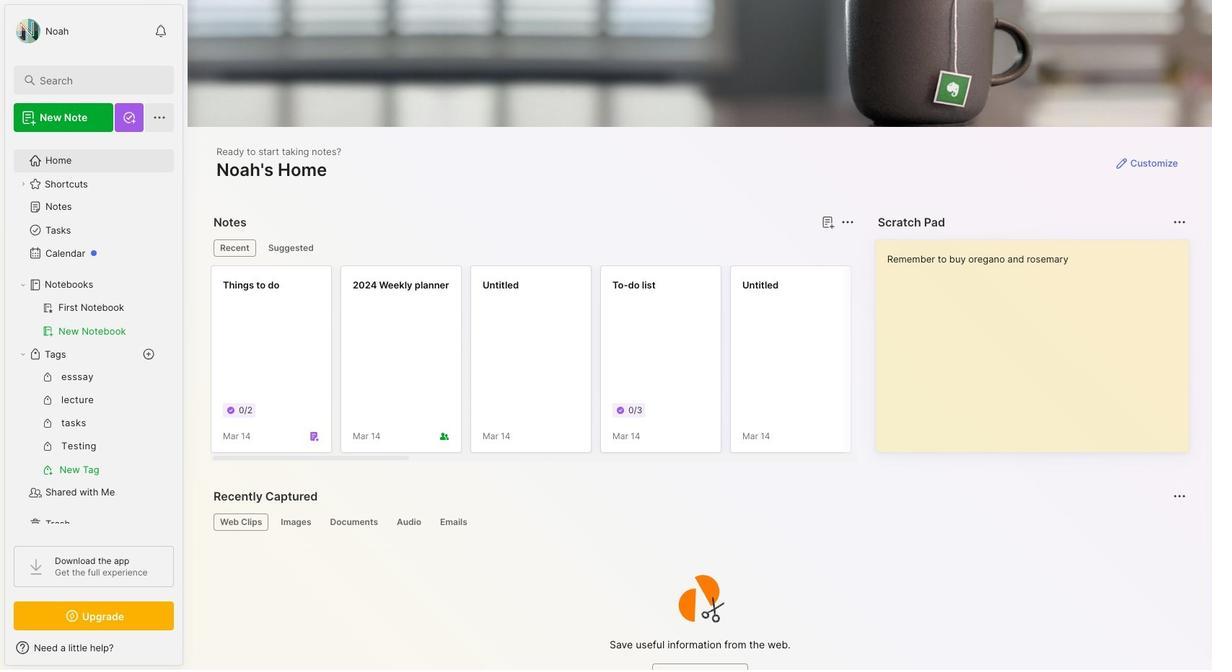 Task type: describe. For each thing, give the bounding box(es) containing it.
main element
[[0, 0, 188, 671]]

tree inside main element
[[5, 141, 183, 545]]

2 more actions image from the left
[[1171, 214, 1189, 231]]

none search field inside main element
[[40, 71, 161, 89]]

WHAT'S NEW field
[[5, 637, 183, 660]]

2 tab list from the top
[[214, 514, 1184, 531]]



Task type: locate. For each thing, give the bounding box(es) containing it.
1 vertical spatial group
[[14, 366, 165, 481]]

2 group from the top
[[14, 366, 165, 481]]

1 tab list from the top
[[214, 240, 852, 257]]

1 group from the top
[[14, 297, 165, 343]]

group
[[14, 297, 165, 343], [14, 366, 165, 481]]

more actions image
[[839, 214, 857, 231], [1171, 214, 1189, 231]]

more actions image
[[1171, 488, 1189, 505]]

tab list
[[214, 240, 852, 257], [214, 514, 1184, 531]]

0 horizontal spatial more actions image
[[839, 214, 857, 231]]

expand tags image
[[19, 350, 27, 359]]

1 horizontal spatial more actions image
[[1171, 214, 1189, 231]]

None search field
[[40, 71, 161, 89]]

1 vertical spatial tab list
[[214, 514, 1184, 531]]

0 vertical spatial group
[[14, 297, 165, 343]]

More actions field
[[838, 212, 858, 232], [1170, 212, 1190, 232], [1170, 486, 1190, 507]]

row group
[[211, 266, 1213, 462]]

tree
[[5, 141, 183, 545]]

0 vertical spatial tab list
[[214, 240, 852, 257]]

Search text field
[[40, 74, 161, 87]]

click to collapse image
[[182, 644, 193, 661]]

Start writing… text field
[[888, 240, 1189, 441]]

tab
[[214, 240, 256, 257], [262, 240, 320, 257], [214, 514, 269, 531], [275, 514, 318, 531], [324, 514, 385, 531], [390, 514, 428, 531], [434, 514, 474, 531]]

1 more actions image from the left
[[839, 214, 857, 231]]

Account field
[[14, 17, 69, 45]]

expand notebooks image
[[19, 281, 27, 289]]



Task type: vqa. For each thing, say whether or not it's contained in the screenshot.
text inside field
no



